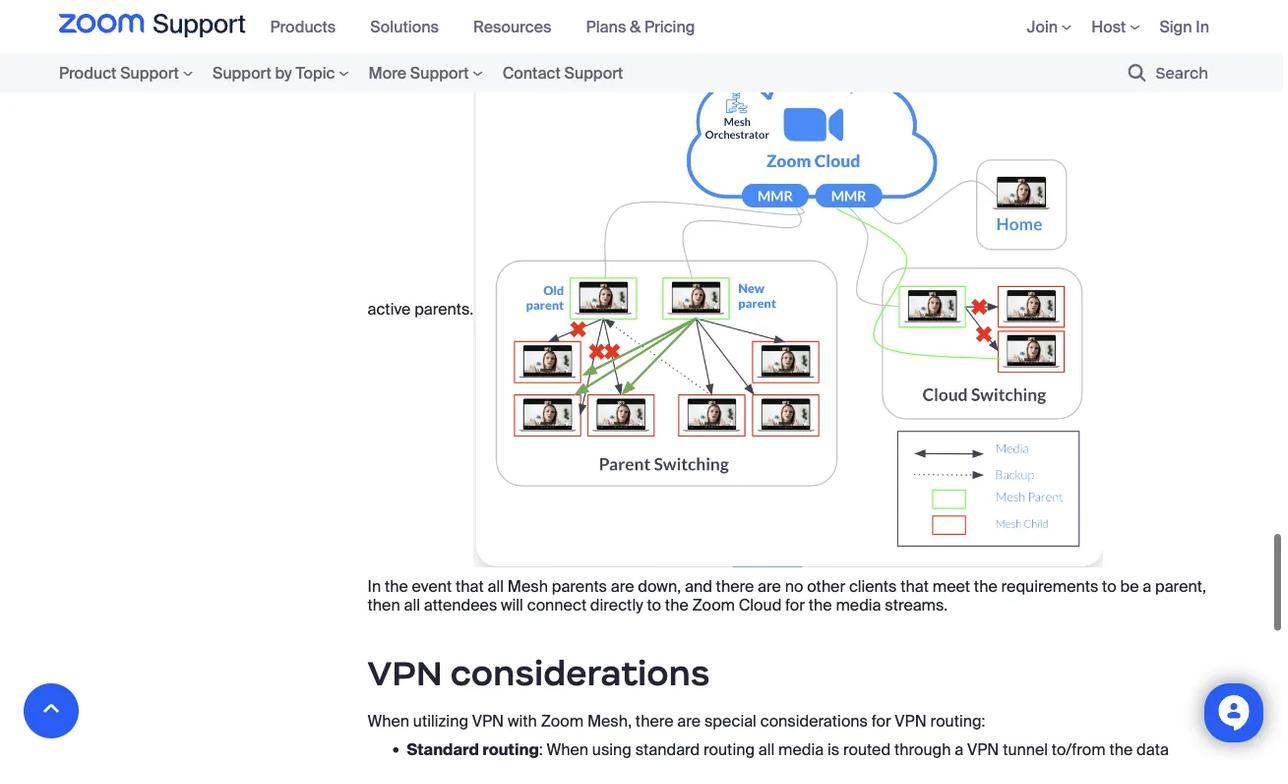 Task type: describe. For each thing, give the bounding box(es) containing it.
2 horizontal spatial and
[[972, 759, 1000, 763]]

product
[[59, 63, 117, 83]]

1 horizontal spatial for
[[872, 711, 891, 732]]

special
[[705, 711, 757, 732]]

solutions
[[370, 16, 439, 37]]

streams.
[[885, 596, 948, 616]]

connectivity,
[[437, 35, 526, 56]]

sublayer
[[713, 35, 775, 56]]

by
[[275, 63, 292, 83]]

work
[[1030, 759, 1064, 763]]

more support
[[369, 63, 469, 83]]

to right :
[[568, 759, 583, 763]]

active
[[368, 300, 411, 321]]

search image
[[1129, 64, 1146, 82]]

and inside in the event that all mesh parents are down, and there are no other clients that meet the requirements to be a parent, then all attendees will connect directly to the zoom cloud for the media streams.
[[685, 577, 713, 597]]

the left attendees
[[385, 577, 408, 597]]

0 horizontal spatial and
[[458, 759, 485, 763]]

to/from
[[1052, 740, 1106, 761]]

children
[[551, 35, 609, 56]]

in inside : when using standard routing all media is routed through a vpn tunnel to/from the data center and from there to the internet. in this case, zoom mesh will be effective and will work similarly to a non
[[677, 759, 691, 763]]

component.
[[764, 16, 852, 37]]

the up search image on the top of the page
[[1136, 35, 1159, 56]]

: when using standard routing all media is routed through a vpn tunnel to/from the data center and from there to the internet. in this case, zoom mesh will be effective and will work similarly to a non
[[407, 740, 1195, 763]]

ends
[[1174, 16, 1210, 37]]

amongst
[[1068, 35, 1132, 56]]

join
[[1027, 16, 1058, 37]]

to right directly
[[647, 596, 662, 616]]

be inside in the event that all mesh parents are down, and there are no other clients that meet the requirements to be a parent, then all attendees will connect directly to the zoom cloud for the media streams.
[[1121, 577, 1139, 597]]

internet.
[[614, 759, 673, 763]]

product support
[[59, 63, 179, 83]]

an
[[368, 16, 387, 37]]

from
[[489, 759, 523, 763]]

sign in
[[1160, 16, 1210, 37]]

more
[[369, 63, 407, 83]]

product support link
[[59, 60, 203, 86]]

meet
[[933, 577, 971, 597]]

losing
[[390, 35, 433, 56]]

standard routing
[[407, 740, 539, 761]]

resources
[[473, 16, 552, 37]]

will left through
[[857, 759, 880, 763]]

1 horizontal spatial all
[[488, 577, 504, 597]]

search image
[[1129, 64, 1146, 82]]

2 horizontal spatial are
[[758, 577, 782, 597]]

solutions link
[[370, 16, 454, 37]]

support by topic
[[213, 63, 335, 83]]

center
[[407, 759, 454, 763]]

connect
[[527, 596, 587, 616]]

0 vertical spatial considerations
[[451, 652, 710, 695]]

or
[[972, 16, 987, 37]]

clients
[[849, 577, 897, 597]]

in
[[1196, 16, 1210, 37]]

then
[[368, 596, 400, 616]]

parents inside in the event that all mesh parents are down, and there are no other clients that meet the requirements to be a parent, then all attendees will connect directly to the zoom cloud for the media streams.
[[552, 577, 607, 597]]

media inside : when using standard routing all media is routed through a vpn tunnel to/from the data center and from there to the internet. in this case, zoom mesh will be effective and will work similarly to a non
[[779, 740, 824, 761]]

pricing
[[645, 16, 695, 37]]

1 routing from the left
[[483, 740, 539, 761]]

topic
[[296, 63, 335, 83]]

0 vertical spatial when
[[368, 711, 410, 732]]

cloud
[[739, 596, 782, 616]]

be inside an important part of the zoom mesh is the survivability component. during an event or webinar, if a mesh parent ends up losing connectivity, its children as well as the sublayer parents will automatically be distributed amongst the other active parents.
[[964, 35, 982, 56]]

no
[[785, 577, 804, 597]]

the left data
[[1110, 740, 1133, 761]]

resources link
[[473, 16, 567, 37]]

automatically
[[864, 35, 960, 56]]

vpn up standard routing
[[472, 711, 504, 732]]

plans & pricing
[[586, 16, 695, 37]]

&
[[630, 16, 641, 37]]

search
[[1156, 63, 1209, 82]]

there inside in the event that all mesh parents are down, and there are no other clients that meet the requirements to be a parent, then all attendees will connect directly to the zoom cloud for the media streams.
[[716, 577, 754, 597]]

products link
[[270, 16, 351, 37]]

effective
[[906, 759, 969, 763]]

vpn up utilizing
[[368, 652, 443, 695]]

of
[[498, 16, 512, 37]]

through
[[895, 740, 951, 761]]

are for special
[[678, 711, 701, 732]]

0 horizontal spatial all
[[404, 596, 420, 616]]

parent,
[[1156, 577, 1207, 597]]

zoom inside an important part of the zoom mesh is the survivability component. during an event or webinar, if a mesh parent ends up losing connectivity, its children as well as the sublayer parents will automatically be distributed amongst the other active parents.
[[543, 16, 586, 37]]

menu bar containing join
[[998, 0, 1210, 53]]

parents inside an important part of the zoom mesh is the survivability component. during an event or webinar, if a mesh parent ends up losing connectivity, its children as well as the sublayer parents will automatically be distributed amongst the other active parents.
[[778, 35, 834, 56]]

using
[[592, 740, 632, 761]]

1 vertical spatial considerations
[[761, 711, 868, 732]]

well
[[634, 35, 662, 56]]

standard
[[636, 740, 700, 761]]

if
[[1054, 16, 1063, 37]]

plans & pricing link
[[586, 16, 710, 37]]

standard
[[407, 740, 479, 761]]

join link
[[1027, 16, 1072, 37]]

when inside : when using standard routing all media is routed through a vpn tunnel to/from the data center and from there to the internet. in this case, zoom mesh will be effective and will work similarly to a non
[[547, 740, 589, 761]]

the right meet at bottom
[[974, 577, 998, 597]]

will inside in the event that all mesh parents are down, and there are no other clients that meet the requirements to be a parent, then all attendees will connect directly to the zoom cloud for the media streams.
[[501, 596, 524, 616]]



Task type: locate. For each thing, give the bounding box(es) containing it.
vpn considerations
[[368, 652, 710, 695]]

other up search
[[1163, 35, 1201, 56]]

vpn inside : when using standard routing all media is routed through a vpn tunnel to/from the data center and from there to the internet. in this case, zoom mesh will be effective and will work similarly to a non
[[968, 740, 1000, 761]]

the right directly
[[665, 596, 689, 616]]

:
[[539, 740, 543, 761]]

1 vertical spatial in
[[677, 759, 691, 763]]

in
[[368, 577, 381, 597], [677, 759, 691, 763]]

search button
[[1101, 53, 1219, 93]]

support left by
[[213, 63, 271, 83]]

is inside an important part of the zoom mesh is the survivability component. during an event or webinar, if a mesh parent ends up losing connectivity, its children as well as the sublayer parents will automatically be distributed amongst the other active parents.
[[634, 16, 646, 37]]

to
[[1103, 577, 1117, 597], [647, 596, 662, 616], [568, 759, 583, 763], [1130, 759, 1144, 763]]

0 vertical spatial there
[[716, 577, 754, 597]]

host
[[1092, 16, 1127, 37]]

as
[[613, 35, 630, 56], [665, 35, 683, 56]]

zoom inside : when using standard routing all media is routed through a vpn tunnel to/from the data center and from there to the internet. in this case, zoom mesh will be effective and will work similarly to a non
[[767, 759, 809, 763]]

be left 'effective'
[[884, 759, 902, 763]]

2 support from the left
[[213, 63, 271, 83]]

there up standard
[[636, 711, 674, 732]]

an
[[907, 16, 925, 37]]

menu bar containing product support
[[0, 53, 692, 93]]

zoom left plans
[[543, 16, 586, 37]]

1 vertical spatial other
[[807, 577, 846, 597]]

1 vertical spatial event
[[412, 577, 452, 597]]

a inside an important part of the zoom mesh is the survivability component. during an event or webinar, if a mesh parent ends up losing connectivity, its children as well as the sublayer parents will automatically be distributed amongst the other active parents.
[[1067, 16, 1075, 37]]

requirements
[[1002, 577, 1099, 597]]

that
[[456, 577, 484, 597], [901, 577, 929, 597]]

1 horizontal spatial that
[[901, 577, 929, 597]]

routed
[[844, 740, 891, 761]]

down,
[[638, 577, 681, 597]]

webinar,
[[991, 16, 1050, 37]]

1 vertical spatial there
[[636, 711, 674, 732]]

media right the case,
[[779, 740, 824, 761]]

part
[[465, 16, 494, 37]]

is for mesh
[[634, 16, 646, 37]]

media inside in the event that all mesh parents are down, and there are no other clients that meet the requirements to be a parent, then all attendees will connect directly to the zoom cloud for the media streams.
[[836, 596, 882, 616]]

2 as from the left
[[665, 35, 683, 56]]

be inside : when using standard routing all media is routed through a vpn tunnel to/from the data center and from there to the internet. in this case, zoom mesh will be effective and will work similarly to a non
[[884, 759, 902, 763]]

event inside an important part of the zoom mesh is the survivability component. during an event or webinar, if a mesh parent ends up losing connectivity, its children as well as the sublayer parents will automatically be distributed amongst the other active parents.
[[929, 16, 969, 37]]

and right down,
[[685, 577, 713, 597]]

will inside an important part of the zoom mesh is the survivability component. during an event or webinar, if a mesh parent ends up losing connectivity, its children as well as the sublayer parents will automatically be distributed amongst the other active parents.
[[837, 35, 860, 56]]

support down losing
[[410, 63, 469, 83]]

are left no
[[758, 577, 782, 597]]

a right if in the right top of the page
[[1067, 16, 1075, 37]]

a down routing:
[[955, 740, 964, 761]]

mesh
[[590, 16, 630, 37], [1079, 16, 1120, 37], [508, 577, 548, 597], [813, 759, 854, 763]]

mesh inside : when using standard routing all media is routed through a vpn tunnel to/from the data center and from there to the internet. in this case, zoom mesh will be effective and will work similarly to a non
[[813, 759, 854, 763]]

event right then
[[412, 577, 452, 597]]

the right of
[[516, 16, 540, 37]]

contact support
[[503, 63, 623, 83]]

0 horizontal spatial be
[[884, 759, 902, 763]]

contact support link
[[493, 60, 633, 86]]

1 horizontal spatial there
[[636, 711, 674, 732]]

are up standard
[[678, 711, 701, 732]]

plans
[[586, 16, 626, 37]]

event inside in the event that all mesh parents are down, and there are no other clients that meet the requirements to be a parent, then all attendees will connect directly to the zoom cloud for the media streams.
[[412, 577, 452, 597]]

sign
[[1160, 16, 1193, 37]]

all
[[488, 577, 504, 597], [404, 596, 420, 616], [759, 740, 775, 761]]

are left down,
[[611, 577, 635, 597]]

1 horizontal spatial other
[[1163, 35, 1201, 56]]

when right :
[[547, 740, 589, 761]]

contact
[[503, 63, 561, 83]]

directly
[[591, 596, 644, 616]]

0 vertical spatial event
[[929, 16, 969, 37]]

2 vertical spatial be
[[884, 759, 902, 763]]

4 support from the left
[[565, 63, 623, 83]]

1 horizontal spatial are
[[678, 711, 701, 732]]

attendees
[[424, 596, 497, 616]]

up
[[368, 35, 386, 56]]

0 vertical spatial for
[[786, 596, 805, 616]]

0 vertical spatial in
[[368, 577, 381, 597]]

parents.
[[415, 300, 474, 321]]

menu bar containing products
[[260, 0, 720, 53]]

2 horizontal spatial all
[[759, 740, 775, 761]]

utilizing
[[413, 711, 469, 732]]

0 horizontal spatial considerations
[[451, 652, 710, 695]]

and left from
[[458, 759, 485, 763]]

2 horizontal spatial there
[[716, 577, 754, 597]]

all right then
[[404, 596, 420, 616]]

is inside : when using standard routing all media is routed through a vpn tunnel to/from the data center and from there to the internet. in this case, zoom mesh will be effective and will work similarly to a non
[[828, 740, 840, 761]]

as right well
[[665, 35, 683, 56]]

0 horizontal spatial media
[[779, 740, 824, 761]]

tunnel
[[1003, 740, 1048, 761]]

considerations up mesh,
[[451, 652, 710, 695]]

in left "this"
[[677, 759, 691, 763]]

1 horizontal spatial and
[[685, 577, 713, 597]]

will left "automatically" in the top of the page
[[837, 35, 860, 56]]

0 horizontal spatial routing
[[483, 740, 539, 761]]

as left well
[[613, 35, 630, 56]]

1 horizontal spatial is
[[828, 740, 840, 761]]

1 horizontal spatial parents
[[778, 35, 834, 56]]

1 vertical spatial is
[[828, 740, 840, 761]]

parents
[[778, 35, 834, 56], [552, 577, 607, 597]]

1 horizontal spatial in
[[677, 759, 691, 763]]

2 that from the left
[[901, 577, 929, 597]]

the down mesh,
[[586, 759, 610, 763]]

1 vertical spatial when
[[547, 740, 589, 761]]

zoom support image
[[59, 14, 246, 39]]

a inside in the event that all mesh parents are down, and there are no other clients that meet the requirements to be a parent, then all attendees will connect directly to the zoom cloud for the media streams.
[[1143, 577, 1152, 597]]

the right &
[[650, 16, 673, 37]]

support
[[120, 63, 179, 83], [213, 63, 271, 83], [410, 63, 469, 83], [565, 63, 623, 83]]

0 horizontal spatial when
[[368, 711, 410, 732]]

mesh inside in the event that all mesh parents are down, and there are no other clients that meet the requirements to be a parent, then all attendees will connect directly to the zoom cloud for the media streams.
[[508, 577, 548, 597]]

0 horizontal spatial for
[[786, 596, 805, 616]]

0 vertical spatial media
[[836, 596, 882, 616]]

survivability
[[677, 16, 760, 37]]

for
[[786, 596, 805, 616], [872, 711, 891, 732]]

2 horizontal spatial be
[[1121, 577, 1139, 597]]

1 horizontal spatial be
[[964, 35, 982, 56]]

routing down with on the bottom left
[[483, 740, 539, 761]]

0 horizontal spatial parents
[[552, 577, 607, 597]]

other inside in the event that all mesh parents are down, and there are no other clients that meet the requirements to be a parent, then all attendees will connect directly to the zoom cloud for the media streams.
[[807, 577, 846, 597]]

is
[[634, 16, 646, 37], [828, 740, 840, 761]]

to right requirements
[[1103, 577, 1117, 597]]

all left 'connect' at left bottom
[[488, 577, 504, 597]]

will left work
[[1003, 759, 1026, 763]]

be left the "parent,"
[[1121, 577, 1139, 597]]

are for down,
[[611, 577, 635, 597]]

all inside : when using standard routing all media is routed through a vpn tunnel to/from the data center and from there to the internet. in this case, zoom mesh will be effective and will work similarly to a non
[[759, 740, 775, 761]]

zoom left cloud
[[693, 596, 735, 616]]

1 horizontal spatial when
[[547, 740, 589, 761]]

2 vertical spatial there
[[526, 759, 565, 763]]

1 horizontal spatial considerations
[[761, 711, 868, 732]]

during
[[855, 16, 903, 37]]

0 horizontal spatial other
[[807, 577, 846, 597]]

that right then
[[456, 577, 484, 597]]

host link
[[1092, 16, 1140, 37]]

zoom inside in the event that all mesh parents are down, and there are no other clients that meet the requirements to be a parent, then all attendees will connect directly to the zoom cloud for the media streams.
[[693, 596, 735, 616]]

is for media
[[828, 740, 840, 761]]

0 vertical spatial be
[[964, 35, 982, 56]]

1 horizontal spatial event
[[929, 16, 969, 37]]

a right the similarly
[[1148, 759, 1157, 763]]

for up routed
[[872, 711, 891, 732]]

1 vertical spatial be
[[1121, 577, 1139, 597]]

0 horizontal spatial in
[[368, 577, 381, 597]]

zoom right the case,
[[767, 759, 809, 763]]

other
[[1163, 35, 1201, 56], [807, 577, 846, 597]]

in the event that all mesh parents are down, and there are no other clients that meet the requirements to be a parent, then all attendees will connect directly to the zoom cloud for the media streams.
[[368, 577, 1207, 616]]

and left tunnel at right bottom
[[972, 759, 1000, 763]]

that left meet at bottom
[[901, 577, 929, 597]]

vpn up through
[[895, 711, 927, 732]]

zoom
[[543, 16, 586, 37], [693, 596, 735, 616], [541, 711, 584, 732], [767, 759, 809, 763]]

when utilizing vpn with zoom mesh, there are special considerations for vpn routing:
[[368, 711, 986, 732]]

case,
[[724, 759, 763, 763]]

similarly
[[1067, 759, 1126, 763]]

the left sublayer
[[686, 35, 710, 56]]

routing inside : when using standard routing all media is routed through a vpn tunnel to/from the data center and from there to the internet. in this case, zoom mesh will be effective and will work similarly to a non
[[704, 740, 755, 761]]

support down zoom support image at top left
[[120, 63, 179, 83]]

are
[[611, 577, 635, 597], [758, 577, 782, 597], [678, 711, 701, 732]]

important
[[391, 16, 461, 37]]

0 vertical spatial parents
[[778, 35, 834, 56]]

0 horizontal spatial is
[[634, 16, 646, 37]]

the right no
[[809, 596, 832, 616]]

0 horizontal spatial as
[[613, 35, 630, 56]]

will
[[837, 35, 860, 56], [501, 596, 524, 616], [857, 759, 880, 763], [1003, 759, 1026, 763]]

considerations
[[451, 652, 710, 695], [761, 711, 868, 732]]

for right cloud
[[786, 596, 805, 616]]

its
[[530, 35, 547, 56]]

a left the "parent,"
[[1143, 577, 1152, 597]]

when
[[368, 711, 410, 732], [547, 740, 589, 761]]

there
[[716, 577, 754, 597], [636, 711, 674, 732], [526, 759, 565, 763]]

routing:
[[931, 711, 986, 732]]

1 that from the left
[[456, 577, 484, 597]]

zoom up :
[[541, 711, 584, 732]]

1 horizontal spatial routing
[[704, 740, 755, 761]]

the
[[516, 16, 540, 37], [650, 16, 673, 37], [686, 35, 710, 56], [1136, 35, 1159, 56], [385, 577, 408, 597], [974, 577, 998, 597], [665, 596, 689, 616], [809, 596, 832, 616], [1110, 740, 1133, 761], [586, 759, 610, 763]]

0 horizontal spatial are
[[611, 577, 635, 597]]

be left webinar,
[[964, 35, 982, 56]]

sign in link
[[1160, 16, 1210, 37]]

0 vertical spatial other
[[1163, 35, 1201, 56]]

support for more support
[[410, 63, 469, 83]]

parents right sublayer
[[778, 35, 834, 56]]

all right "this"
[[759, 740, 775, 761]]

media left streams.
[[836, 596, 882, 616]]

and
[[685, 577, 713, 597], [458, 759, 485, 763], [972, 759, 1000, 763]]

data
[[1137, 740, 1169, 761]]

when left utilizing
[[368, 711, 410, 732]]

with
[[508, 711, 537, 732]]

3 support from the left
[[410, 63, 469, 83]]

routing
[[483, 740, 539, 761], [704, 740, 755, 761]]

other right no
[[807, 577, 846, 597]]

to right the similarly
[[1130, 759, 1144, 763]]

support by topic link
[[203, 60, 359, 86]]

support for contact support
[[565, 63, 623, 83]]

menu bar
[[260, 0, 720, 53], [998, 0, 1210, 53], [0, 53, 692, 93]]

1 as from the left
[[613, 35, 630, 56]]

2 routing from the left
[[704, 740, 755, 761]]

a
[[1067, 16, 1075, 37], [1143, 577, 1152, 597], [955, 740, 964, 761], [1148, 759, 1157, 763]]

support down the children
[[565, 63, 623, 83]]

considerations up : when using standard routing all media is routed through a vpn tunnel to/from the data center and from there to the internet. in this case, zoom mesh will be effective and will work similarly to a non
[[761, 711, 868, 732]]

distributed
[[986, 35, 1064, 56]]

in left attendees
[[368, 577, 381, 597]]

be
[[964, 35, 982, 56], [1121, 577, 1139, 597], [884, 759, 902, 763]]

0 horizontal spatial event
[[412, 577, 452, 597]]

1 horizontal spatial media
[[836, 596, 882, 616]]

will left 'connect' at left bottom
[[501, 596, 524, 616]]

there inside : when using standard routing all media is routed through a vpn tunnel to/from the data center and from there to the internet. in this case, zoom mesh will be effective and will work similarly to a non
[[526, 759, 565, 763]]

0 vertical spatial is
[[634, 16, 646, 37]]

1 support from the left
[[120, 63, 179, 83]]

an important part of the zoom mesh is the survivability component. during an event or webinar, if a mesh parent ends up losing connectivity, its children as well as the sublayer parents will automatically be distributed amongst the other active parents.
[[368, 16, 1210, 321]]

products
[[270, 16, 336, 37]]

parent
[[1123, 16, 1170, 37]]

1 vertical spatial parents
[[552, 577, 607, 597]]

for inside in the event that all mesh parents are down, and there are no other clients that meet the requirements to be a parent, then all attendees will connect directly to the zoom cloud for the media streams.
[[786, 596, 805, 616]]

media
[[836, 596, 882, 616], [779, 740, 824, 761]]

0 horizontal spatial that
[[456, 577, 484, 597]]

routing down 'special'
[[704, 740, 755, 761]]

support for product support
[[120, 63, 179, 83]]

1 vertical spatial for
[[872, 711, 891, 732]]

1 vertical spatial media
[[779, 740, 824, 761]]

in inside in the event that all mesh parents are down, and there are no other clients that meet the requirements to be a parent, then all attendees will connect directly to the zoom cloud for the media streams.
[[368, 577, 381, 597]]

there left no
[[716, 577, 754, 597]]

this
[[694, 759, 721, 763]]

other inside an important part of the zoom mesh is the survivability component. during an event or webinar, if a mesh parent ends up losing connectivity, its children as well as the sublayer parents will automatically be distributed amongst the other active parents.
[[1163, 35, 1201, 56]]

there right from
[[526, 759, 565, 763]]

mesh,
[[588, 711, 632, 732]]

event left or at the right of the page
[[929, 16, 969, 37]]

vpn down routing:
[[968, 740, 1000, 761]]

0 horizontal spatial there
[[526, 759, 565, 763]]

parents left down,
[[552, 577, 607, 597]]

1 horizontal spatial as
[[665, 35, 683, 56]]

more support link
[[359, 60, 493, 86]]



Task type: vqa. For each thing, say whether or not it's contained in the screenshot.
the iPad within the Mount the TV, Zoom Rooms Appliance/PC/Mac, and any external peripherals (e.g. USB Camera). Connect the TV, network connection and any peripherals (camera, microphone, speakers) to the Zoom Rooms Appliance, PC or Mac. Connect to the network for the Zoom Rooms controller. Turn on the Zoom Rooms Appliance/PC/Mac and Zoom Rooms controller. If using a ZR appliance or PC kit, and purpose-built controller, go through the out of box experience wizard and select Zoom Rooms mode, if prompted. If using a generic PC or Mac, install the Zoom Rooms software from https://zoom.us/download . You may also wish to configure automatic OS login for Zoom Rooms. If using an iPad or consumer Android tablet, install the Zoom Rooms Controller software from the relevant app store.
no



